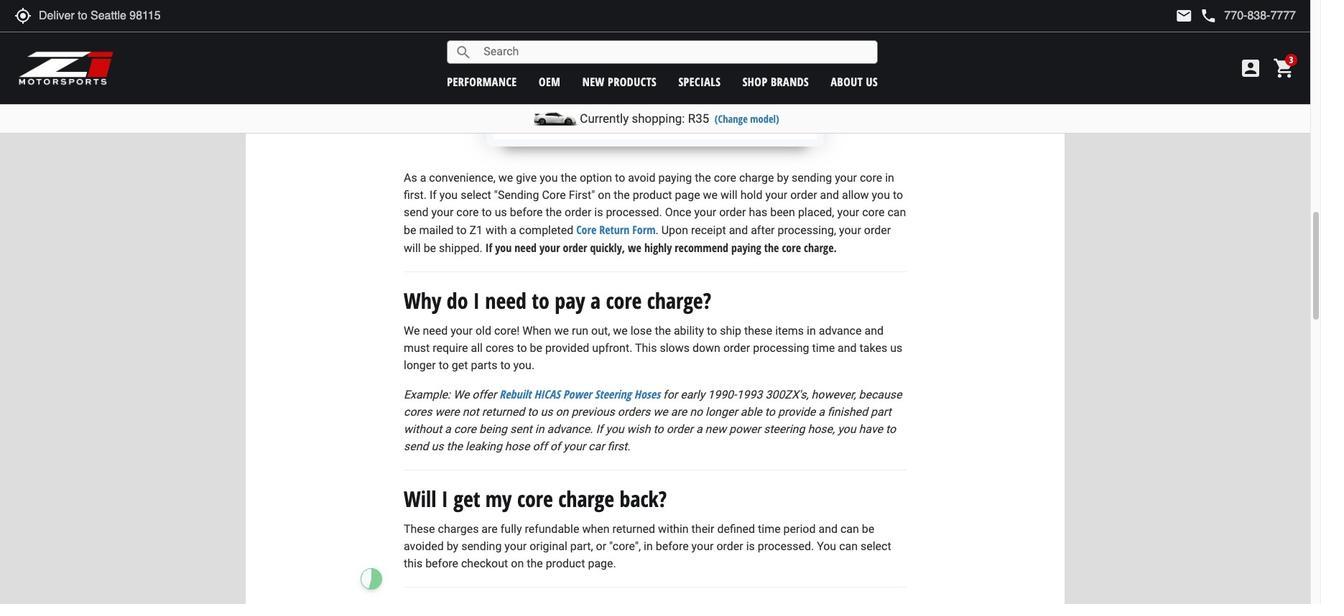 Task type: describe. For each thing, give the bounding box(es) containing it.
select inside as a convenience, we give you the option to avoid paying the core charge by sending your core in first. if you select "sending core first" on the product page we will hold your order and allow you to send your core to us before the order is processed. once your order has been placed, your core can be mailed to z1 with a completed
[[461, 188, 491, 202]]

down
[[693, 341, 721, 355]]

and up takes
[[865, 324, 884, 338]]

the inside these charges are fully refundable when returned within their defined time period and can be avoided by sending your original part, or "core", in before your order is processed. you can select this before checkout on the product page.
[[527, 557, 543, 571]]

power
[[563, 387, 592, 403]]

mail
[[1176, 7, 1193, 24]]

charge inside as a convenience, we give you the option to avoid paying the core charge by sending your core in first. if you select "sending core first" on the product page we will hold your order and allow you to send your core to us before the order is processed. once your order has been placed, your core can be mailed to z1 with a completed
[[739, 171, 774, 185]]

a down "no"
[[696, 423, 703, 436]]

us
[[866, 74, 878, 89]]

new products
[[583, 74, 657, 89]]

you left wish
[[606, 423, 624, 436]]

will inside as a convenience, we give you the option to avoid paying the core charge by sending your core in first. if you select "sending core first" on the product page we will hold your order and allow you to send your core to us before the order is processed. once your order has been placed, your core can be mailed to z1 with a completed
[[721, 188, 738, 202]]

part,
[[570, 540, 593, 553]]

takes
[[860, 341, 888, 355]]

core up the refundable
[[517, 484, 553, 514]]

"sending
[[494, 188, 539, 202]]

the inside we need your old core! when we run out, we lose the ability to ship these items in advance and must require all cores to be provided upfront. this slows down order processing time and takes us longer to get parts to you.
[[655, 324, 671, 338]]

why
[[404, 286, 441, 316]]

to right allow
[[893, 188, 903, 202]]

will
[[404, 484, 436, 514]]

as
[[404, 171, 417, 185]]

sending inside these charges are fully refundable when returned within their defined time period and can be avoided by sending your original part, or "core", in before your order is processed. you can select this before checkout on the product page.
[[461, 540, 502, 553]]

core down 'processing,'
[[782, 240, 801, 256]]

the up the first"
[[561, 171, 577, 185]]

a right the pay
[[591, 286, 601, 316]]

to left z1
[[457, 224, 467, 237]]

new inside for early 1990-1993 300zx's, however, because cores were not returned to us on previous orders we are no longer able to provide a finished part without a core being sent in advance. if you wish to order a new power steering hose, you have to send us the leaking hose off of your car first.
[[705, 423, 726, 436]]

leaking
[[466, 440, 502, 454]]

off
[[533, 440, 547, 454]]

Search search field
[[472, 41, 878, 63]]

provided
[[545, 341, 590, 355]]

shopping:
[[632, 111, 685, 126]]

your inside for early 1990-1993 300zx's, however, because cores were not returned to us on previous orders we are no longer able to provide a finished part without a core being sent in advance. if you wish to order a new power steering hose, you have to send us the leaking hose off of your car first.
[[564, 440, 586, 454]]

order inside for early 1990-1993 300zx's, however, because cores were not returned to us on previous orders we are no longer able to provide a finished part without a core being sent in advance. if you wish to order a new power steering hose, you have to send us the leaking hose off of your car first.
[[667, 423, 693, 436]]

you.
[[513, 359, 535, 372]]

for
[[663, 388, 678, 402]]

do
[[447, 286, 468, 316]]

and inside as a convenience, we give you the option to avoid paying the core charge by sending your core in first. if you select "sending core first" on the product page we will hold your order and allow you to send your core to us before the order is processed. once your order has been placed, your core can be mailed to z1 with a completed
[[820, 188, 839, 202]]

in inside these charges are fully refundable when returned within their defined time period and can be avoided by sending your original part, or "core", in before your order is processed. you can select this before checkout on the product page.
[[644, 540, 653, 553]]

to down require
[[439, 359, 449, 372]]

core up receipt
[[714, 171, 737, 185]]

on inside as a convenience, we give you the option to avoid paying the core charge by sending your core in first. if you select "sending core first" on the product page we will hold your order and allow you to send your core to us before the order is processed. once your order has been placed, your core can be mailed to z1 with a completed
[[598, 188, 611, 202]]

you right allow
[[872, 188, 890, 202]]

1 horizontal spatial if
[[486, 240, 492, 256]]

car
[[589, 440, 605, 454]]

processed. inside as a convenience, we give you the option to avoid paying the core charge by sending your core in first. if you select "sending core first" on the product page we will hold your order and allow you to send your core to us before the order is processed. once your order has been placed, your core can be mailed to z1 with a completed
[[606, 206, 662, 219]]

about us link
[[831, 74, 878, 89]]

were
[[435, 405, 460, 419]]

we right page
[[703, 188, 718, 202]]

advance.
[[547, 423, 593, 436]]

currently
[[580, 111, 629, 126]]

period
[[784, 523, 816, 536]]

form
[[633, 222, 656, 238]]

fully
[[501, 523, 522, 536]]

select inside these charges are fully refundable when returned within their defined time period and can be avoided by sending your original part, or "core", in before your order is processed. you can select this before checkout on the product page.
[[861, 540, 892, 553]]

currently shopping: r35 (change model)
[[580, 111, 779, 126]]

must
[[404, 341, 430, 355]]

shop brands link
[[743, 74, 809, 89]]

you right give
[[540, 171, 558, 185]]

steering
[[764, 423, 805, 436]]

search
[[455, 43, 472, 61]]

shopping_cart
[[1273, 57, 1296, 80]]

on inside these charges are fully refundable when returned within their defined time period and can be avoided by sending your original part, or "core", in before your order is processed. you can select this before checkout on the product page.
[[511, 557, 524, 571]]

we need your old core! when we run out, we lose the ability to ship these items in advance and must require all cores to be provided upfront. this slows down order processing time and takes us longer to get parts to you.
[[404, 324, 903, 372]]

z1
[[470, 224, 483, 237]]

order left quickly,
[[563, 240, 587, 256]]

without
[[404, 423, 442, 436]]

product inside as a convenience, we give you the option to avoid paying the core charge by sending your core in first. if you select "sending core first" on the product page we will hold your order and allow you to send your core to us before the order is processed. once your order has been placed, your core can be mailed to z1 with a completed
[[633, 188, 672, 202]]

a down were
[[445, 423, 451, 436]]

for early 1990-1993 300zx's, however, because cores were not returned to us on previous orders we are no longer able to provide a finished part without a core being sent in advance. if you wish to order a new power steering hose, you have to send us the leaking hose off of your car first.
[[404, 388, 902, 454]]

2 horizontal spatial before
[[656, 540, 689, 553]]

processing
[[753, 341, 810, 355]]

back?
[[620, 484, 667, 514]]

will i get my core charge back?
[[404, 484, 667, 514]]

being
[[479, 423, 507, 436]]

(change model) link
[[715, 112, 779, 126]]

account_box link
[[1236, 57, 1266, 80]]

charges
[[438, 523, 479, 536]]

core inside as a convenience, we give you the option to avoid paying the core charge by sending your core in first. if you select "sending core first" on the product page we will hold your order and allow you to send your core to us before the order is processed. once your order has been placed, your core can be mailed to z1 with a completed
[[542, 188, 566, 202]]

us inside as a convenience, we give you the option to avoid paying the core charge by sending your core in first. if you select "sending core first" on the product page we will hold your order and allow you to send your core to us before the order is processed. once your order has been placed, your core can be mailed to z1 with a completed
[[495, 206, 507, 219]]

sent
[[510, 423, 532, 436]]

1 vertical spatial paying
[[732, 240, 762, 256]]

order inside these charges are fully refundable when returned within their defined time period and can be avoided by sending your original part, or "core", in before your order is processed. you can select this before checkout on the product page.
[[717, 540, 744, 553]]

the down avoid
[[614, 188, 630, 202]]

these
[[745, 324, 773, 338]]

order down the first"
[[565, 206, 592, 219]]

hold
[[741, 188, 763, 202]]

page
[[675, 188, 700, 202]]

r35
[[688, 111, 709, 126]]

we up provided
[[554, 324, 569, 338]]

the up page
[[695, 171, 711, 185]]

order up the placed,
[[791, 188, 817, 202]]

sending inside as a convenience, we give you the option to avoid paying the core charge by sending your core in first. if you select "sending core first" on the product page we will hold your order and allow you to send your core to us before the order is processed. once your order has been placed, your core can be mailed to z1 with a completed
[[792, 171, 832, 185]]

option
[[580, 171, 612, 185]]

account_box
[[1240, 57, 1263, 80]]

products
[[608, 74, 657, 89]]

get inside we need your old core! when we run out, we lose the ability to ship these items in advance and must require all cores to be provided upfront. this slows down order processing time and takes us longer to get parts to you.
[[452, 359, 468, 372]]

a right as
[[420, 171, 426, 185]]

are inside for early 1990-1993 300zx's, however, because cores were not returned to us on previous orders we are no longer able to provide a finished part without a core being sent in advance. if you wish to order a new power steering hose, you have to send us the leaking hose off of your car first.
[[671, 405, 687, 419]]

parts
[[471, 359, 498, 372]]

to down example: we offer rebuilt hicas power steering hoses
[[528, 405, 538, 419]]

about
[[831, 74, 863, 89]]

we inside for early 1990-1993 300zx's, however, because cores were not returned to us on previous orders we are no longer able to provide a finished part without a core being sent in advance. if you wish to order a new power steering hose, you have to send us the leaking hose off of your car first.
[[653, 405, 668, 419]]

of
[[550, 440, 561, 454]]

example: we offer rebuilt hicas power steering hoses
[[404, 387, 661, 403]]

mail link
[[1176, 7, 1193, 24]]

once
[[665, 206, 692, 219]]

old
[[476, 324, 492, 338]]

hose,
[[808, 423, 835, 436]]

these
[[404, 523, 435, 536]]

quickly,
[[590, 240, 625, 256]]

require
[[433, 341, 468, 355]]

items
[[776, 324, 804, 338]]

rebuilt hicas power steering hoses link
[[500, 387, 661, 403]]

be inside we need your old core! when we run out, we lose the ability to ship these items in advance and must require all cores to be provided upfront. this slows down order processing time and takes us longer to get parts to you.
[[530, 341, 543, 355]]

to up with
[[482, 206, 492, 219]]

core up z1
[[457, 206, 479, 219]]

in inside as a convenience, we give you the option to avoid paying the core charge by sending your core in first. if you select "sending core first" on the product page we will hold your order and allow you to send your core to us before the order is processed. once your order has been placed, your core can be mailed to z1 with a completed
[[885, 171, 895, 185]]

us down without
[[432, 440, 444, 454]]

upfront.
[[592, 341, 633, 355]]

cores inside we need your old core! when we run out, we lose the ability to ship these items in advance and must require all cores to be provided upfront. this slows down order processing time and takes us longer to get parts to you.
[[486, 341, 514, 355]]

paying inside as a convenience, we give you the option to avoid paying the core charge by sending your core in first. if you select "sending core first" on the product page we will hold your order and allow you to send your core to us before the order is processed. once your order has been placed, your core can be mailed to z1 with a completed
[[659, 171, 692, 185]]

on inside for early 1990-1993 300zx's, however, because cores were not returned to us on previous orders we are no longer able to provide a finished part without a core being sent in advance. if you wish to order a new power steering hose, you have to send us the leaking hose off of your car first.
[[556, 405, 569, 419]]

order left the has
[[719, 206, 746, 219]]

the up completed at left
[[546, 206, 562, 219]]

2 vertical spatial can
[[839, 540, 858, 553]]

processing,
[[778, 224, 836, 237]]

are inside these charges are fully refundable when returned within their defined time period and can be avoided by sending your original part, or "core", in before your order is processed. you can select this before checkout on the product page.
[[482, 523, 498, 536]]

by inside as a convenience, we give you the option to avoid paying the core charge by sending your core in first. if you select "sending core first" on the product page we will hold your order and allow you to send your core to us before the order is processed. once your order has been placed, your core can be mailed to z1 with a completed
[[777, 171, 789, 185]]



Task type: locate. For each thing, give the bounding box(es) containing it.
my
[[486, 484, 512, 514]]

1 vertical spatial longer
[[706, 405, 738, 419]]

cores down core!
[[486, 341, 514, 355]]

you
[[540, 171, 558, 185], [440, 188, 458, 202], [872, 188, 890, 202], [495, 240, 512, 256], [606, 423, 624, 436], [838, 423, 856, 436]]

1 vertical spatial by
[[447, 540, 459, 553]]

offer
[[472, 388, 497, 402]]

new left the power
[[705, 423, 726, 436]]

1 vertical spatial charge
[[558, 484, 615, 514]]

original
[[530, 540, 568, 553]]

cores
[[486, 341, 514, 355], [404, 405, 432, 419]]

are left "no"
[[671, 405, 687, 419]]

0 horizontal spatial longer
[[404, 359, 436, 372]]

by down charges at the left of the page
[[447, 540, 459, 553]]

be inside as a convenience, we give you the option to avoid paying the core charge by sending your core in first. if you select "sending core first" on the product page we will hold your order and allow you to send your core to us before the order is processed. once your order has been placed, your core can be mailed to z1 with a completed
[[404, 224, 416, 237]]

0 vertical spatial will
[[721, 188, 738, 202]]

0 vertical spatial new
[[583, 74, 605, 89]]

sending up checkout
[[461, 540, 502, 553]]

i right will
[[442, 484, 448, 514]]

your inside we need your old core! when we run out, we lose the ability to ship these items in advance and must require all cores to be provided upfront. this slows down order processing time and takes us longer to get parts to you.
[[451, 324, 473, 338]]

has
[[749, 206, 768, 219]]

order down allow
[[864, 224, 891, 237]]

the down original
[[527, 557, 543, 571]]

are left the fully
[[482, 523, 498, 536]]

0 vertical spatial product
[[633, 188, 672, 202]]

us up with
[[495, 206, 507, 219]]

1 vertical spatial cores
[[404, 405, 432, 419]]

1 horizontal spatial core
[[576, 222, 597, 238]]

0 horizontal spatial i
[[442, 484, 448, 514]]

we up the "sending
[[499, 171, 513, 185]]

able
[[741, 405, 762, 419]]

1 vertical spatial will
[[404, 242, 421, 255]]

be inside . upon receipt and after processing, your order will be shipped.
[[424, 242, 436, 255]]

0 vertical spatial first.
[[404, 188, 427, 202]]

have
[[859, 423, 883, 436]]

time inside these charges are fully refundable when returned within their defined time period and can be avoided by sending your original part, or "core", in before your order is processed. you can select this before checkout on the product page.
[[758, 523, 781, 536]]

a up hose,
[[819, 405, 825, 419]]

order inside . upon receipt and after processing, your order will be shipped.
[[864, 224, 891, 237]]

core up 'lose'
[[606, 286, 642, 316]]

1 horizontal spatial is
[[746, 540, 755, 553]]

are
[[671, 405, 687, 419], [482, 523, 498, 536]]

0 vertical spatial i
[[473, 286, 480, 316]]

0 vertical spatial is
[[595, 206, 603, 219]]

0 vertical spatial if
[[430, 188, 437, 202]]

longer
[[404, 359, 436, 372], [706, 405, 738, 419]]

0 horizontal spatial we
[[404, 324, 420, 338]]

time
[[812, 341, 835, 355], [758, 523, 781, 536]]

need up core!
[[485, 286, 527, 316]]

paying up page
[[659, 171, 692, 185]]

0 vertical spatial sending
[[792, 171, 832, 185]]

0 vertical spatial processed.
[[606, 206, 662, 219]]

1 horizontal spatial select
[[861, 540, 892, 553]]

if down convenience,
[[430, 188, 437, 202]]

on down the option
[[598, 188, 611, 202]]

1 horizontal spatial longer
[[706, 405, 738, 419]]

be down when on the left bottom
[[530, 341, 543, 355]]

be down mailed
[[424, 242, 436, 255]]

0 horizontal spatial cores
[[404, 405, 432, 419]]

0 horizontal spatial time
[[758, 523, 781, 536]]

to right able
[[765, 405, 775, 419]]

before down within
[[656, 540, 689, 553]]

on
[[598, 188, 611, 202], [556, 405, 569, 419], [511, 557, 524, 571]]

sending up the placed,
[[792, 171, 832, 185]]

0 horizontal spatial product
[[546, 557, 585, 571]]

by up been
[[777, 171, 789, 185]]

your
[[835, 171, 857, 185], [766, 188, 788, 202], [432, 206, 454, 219], [694, 206, 717, 219], [837, 206, 860, 219], [839, 224, 861, 237], [540, 240, 560, 256], [451, 324, 473, 338], [564, 440, 586, 454], [505, 540, 527, 553], [692, 540, 714, 553]]

if inside as a convenience, we give you the option to avoid paying the core charge by sending your core in first. if you select "sending core first" on the product page we will hold your order and allow you to send your core to us before the order is processed. once your order has been placed, your core can be mailed to z1 with a completed
[[430, 188, 437, 202]]

1 vertical spatial select
[[861, 540, 892, 553]]

us down hicas
[[541, 405, 553, 419]]

core inside for early 1990-1993 300zx's, however, because cores were not returned to us on previous orders we are no longer able to provide a finished part without a core being sent in advance. if you wish to order a new power steering hose, you have to send us the leaking hose off of your car first.
[[454, 423, 476, 436]]

us inside we need your old core! when we run out, we lose the ability to ship these items in advance and must require all cores to be provided upfront. this slows down order processing time and takes us longer to get parts to you.
[[890, 341, 903, 355]]

we up upfront.
[[613, 324, 628, 338]]

hoses
[[634, 387, 661, 403]]

mail phone
[[1176, 7, 1218, 24]]

0 vertical spatial paying
[[659, 171, 692, 185]]

0 vertical spatial are
[[671, 405, 687, 419]]

we
[[404, 324, 420, 338], [453, 388, 470, 402]]

to left you.
[[500, 359, 511, 372]]

time left period in the bottom of the page
[[758, 523, 781, 536]]

1 vertical spatial get
[[454, 484, 480, 514]]

to right wish
[[654, 423, 664, 436]]

order
[[791, 188, 817, 202], [565, 206, 592, 219], [719, 206, 746, 219], [864, 224, 891, 237], [563, 240, 587, 256], [724, 341, 750, 355], [667, 423, 693, 436], [717, 540, 744, 553]]

0 vertical spatial get
[[452, 359, 468, 372]]

send up mailed
[[404, 206, 429, 219]]

0 vertical spatial cores
[[486, 341, 514, 355]]

. upon receipt and after processing, your order will be shipped.
[[404, 224, 891, 255]]

core up quickly,
[[576, 222, 597, 238]]

1 vertical spatial are
[[482, 523, 498, 536]]

0 vertical spatial charge
[[739, 171, 774, 185]]

hose
[[505, 440, 530, 454]]

send
[[404, 206, 429, 219], [404, 440, 429, 454]]

1 vertical spatial on
[[556, 405, 569, 419]]

by
[[777, 171, 789, 185], [447, 540, 459, 553]]

2 vertical spatial if
[[596, 423, 603, 436]]

allow
[[842, 188, 869, 202]]

i right "do" in the left of the page
[[473, 286, 480, 316]]

select down convenience,
[[461, 188, 491, 202]]

will left hold
[[721, 188, 738, 202]]

2 horizontal spatial on
[[598, 188, 611, 202]]

1 horizontal spatial returned
[[613, 523, 655, 536]]

order down 'defined'
[[717, 540, 744, 553]]

1 horizontal spatial new
[[705, 423, 726, 436]]

avoided
[[404, 540, 444, 553]]

processed. down period in the bottom of the page
[[758, 540, 814, 553]]

product down part,
[[546, 557, 585, 571]]

specials link
[[679, 74, 721, 89]]

and inside these charges are fully refundable when returned within their defined time period and can be avoided by sending your original part, or "core", in before your order is processed. you can select this before checkout on the product page.
[[819, 523, 838, 536]]

receipt
[[691, 224, 726, 237]]

0 horizontal spatial will
[[404, 242, 421, 255]]

1 vertical spatial we
[[453, 388, 470, 402]]

give
[[516, 171, 537, 185]]

time down advance
[[812, 341, 835, 355]]

1 horizontal spatial sending
[[792, 171, 832, 185]]

returned up being
[[482, 405, 525, 419]]

and up the placed,
[[820, 188, 839, 202]]

cores inside for early 1990-1993 300zx's, however, because cores were not returned to us on previous orders we are no longer able to provide a finished part without a core being sent in advance. if you wish to order a new power steering hose, you have to send us the leaking hose off of your car first.
[[404, 405, 432, 419]]

core down allow
[[862, 206, 885, 219]]

returned up "core",
[[613, 523, 655, 536]]

1 vertical spatial before
[[656, 540, 689, 553]]

can inside as a convenience, we give you the option to avoid paying the core charge by sending your core in first. if you select "sending core first" on the product page we will hold your order and allow you to send your core to us before the order is processed. once your order has been placed, your core can be mailed to z1 with a completed
[[888, 206, 906, 219]]

charge?
[[647, 286, 712, 316]]

need down completed at left
[[515, 240, 537, 256]]

1 vertical spatial is
[[746, 540, 755, 553]]

and down advance
[[838, 341, 857, 355]]

1 horizontal spatial paying
[[732, 240, 762, 256]]

core down not
[[454, 423, 476, 436]]

2 vertical spatial need
[[423, 324, 448, 338]]

the inside for early 1990-1993 300zx's, however, because cores were not returned to us on previous orders we are no longer able to provide a finished part without a core being sent in advance. if you wish to order a new power steering hose, you have to send us the leaking hose off of your car first.
[[447, 440, 463, 454]]

1 horizontal spatial will
[[721, 188, 738, 202]]

0 horizontal spatial paying
[[659, 171, 692, 185]]

in
[[885, 171, 895, 185], [807, 324, 816, 338], [535, 423, 544, 436], [644, 540, 653, 553]]

be right period in the bottom of the page
[[862, 523, 875, 536]]

1990-
[[708, 388, 737, 402]]

by inside these charges are fully refundable when returned within their defined time period and can be avoided by sending your original part, or "core", in before your order is processed. you can select this before checkout on the product page.
[[447, 540, 459, 553]]

no
[[690, 405, 703, 419]]

core up allow
[[860, 171, 883, 185]]

0 vertical spatial need
[[515, 240, 537, 256]]

1 vertical spatial can
[[841, 523, 859, 536]]

advance
[[819, 324, 862, 338]]

select right you at the right of the page
[[861, 540, 892, 553]]

returned inside these charges are fully refundable when returned within their defined time period and can be avoided by sending your original part, or "core", in before your order is processed. you can select this before checkout on the product page.
[[613, 523, 655, 536]]

0 horizontal spatial processed.
[[606, 206, 662, 219]]

returned inside for early 1990-1993 300zx's, however, because cores were not returned to us on previous orders we are no longer able to provide a finished part without a core being sent in advance. if you wish to order a new power steering hose, you have to send us the leaking hose off of your car first.
[[482, 405, 525, 419]]

to left the pay
[[532, 286, 550, 316]]

0 vertical spatial before
[[510, 206, 543, 219]]

first"
[[569, 188, 595, 202]]

0 horizontal spatial are
[[482, 523, 498, 536]]

longer down 1990- on the right of the page
[[706, 405, 738, 419]]

cores up without
[[404, 405, 432, 419]]

avoid
[[628, 171, 656, 185]]

0 horizontal spatial before
[[426, 557, 458, 571]]

in inside we need your old core! when we run out, we lose the ability to ship these items in advance and must require all cores to be provided upfront. this slows down order processing time and takes us longer to get parts to you.
[[807, 324, 816, 338]]

a
[[420, 171, 426, 185], [510, 224, 516, 237], [591, 286, 601, 316], [819, 405, 825, 419], [445, 423, 451, 436], [696, 423, 703, 436]]

1 vertical spatial product
[[546, 557, 585, 571]]

0 vertical spatial returned
[[482, 405, 525, 419]]

part
[[871, 405, 892, 419]]

0 vertical spatial send
[[404, 206, 429, 219]]

1 vertical spatial first.
[[608, 440, 631, 454]]

core!
[[494, 324, 520, 338]]

lose
[[631, 324, 652, 338]]

0 horizontal spatial is
[[595, 206, 603, 219]]

1 horizontal spatial product
[[633, 188, 672, 202]]

get down require
[[452, 359, 468, 372]]

oem
[[539, 74, 561, 89]]

0 vertical spatial time
[[812, 341, 835, 355]]

and inside . upon receipt and after processing, your order will be shipped.
[[729, 224, 748, 237]]

before down avoided
[[426, 557, 458, 571]]

placed,
[[798, 206, 835, 219]]

your inside . upon receipt and after processing, your order will be shipped.
[[839, 224, 861, 237]]

is inside as a convenience, we give you the option to avoid paying the core charge by sending your core in first. if you select "sending core first" on the product page we will hold your order and allow you to send your core to us before the order is processed. once your order has been placed, your core can be mailed to z1 with a completed
[[595, 206, 603, 219]]

about us
[[831, 74, 878, 89]]

provide
[[778, 405, 816, 419]]

order down "no"
[[667, 423, 693, 436]]

charge up when
[[558, 484, 615, 514]]

will inside . upon receipt and after processing, your order will be shipped.
[[404, 242, 421, 255]]

1 horizontal spatial i
[[473, 286, 480, 316]]

0 horizontal spatial returned
[[482, 405, 525, 419]]

0 horizontal spatial select
[[461, 188, 491, 202]]

1 horizontal spatial first.
[[608, 440, 631, 454]]

2 send from the top
[[404, 440, 429, 454]]

0 horizontal spatial sending
[[461, 540, 502, 553]]

1 horizontal spatial cores
[[486, 341, 514, 355]]

0 horizontal spatial first.
[[404, 188, 427, 202]]

0 horizontal spatial on
[[511, 557, 524, 571]]

we inside example: we offer rebuilt hicas power steering hoses
[[453, 388, 470, 402]]

been
[[770, 206, 795, 219]]

longer down the must
[[404, 359, 436, 372]]

before down the "sending
[[510, 206, 543, 219]]

paying down after
[[732, 240, 762, 256]]

1 horizontal spatial charge
[[739, 171, 774, 185]]

1 horizontal spatial we
[[453, 388, 470, 402]]

to down part
[[886, 423, 896, 436]]

send inside as a convenience, we give you the option to avoid paying the core charge by sending your core in first. if you select "sending core first" on the product page we will hold your order and allow you to send your core to us before the order is processed. once your order has been placed, your core can be mailed to z1 with a completed
[[404, 206, 429, 219]]

1 horizontal spatial on
[[556, 405, 569, 419]]

return
[[599, 222, 630, 238]]

out,
[[591, 324, 610, 338]]

longer inside for early 1990-1993 300zx's, however, because cores were not returned to us on previous orders we are no longer able to provide a finished part without a core being sent in advance. if you wish to order a new power steering hose, you have to send us the leaking hose off of your car first.
[[706, 405, 738, 419]]

1 vertical spatial new
[[705, 423, 726, 436]]

you
[[817, 540, 837, 553]]

core left the first"
[[542, 188, 566, 202]]

we down "form"
[[628, 240, 642, 256]]

processed. up "form"
[[606, 206, 662, 219]]

if
[[430, 188, 437, 202], [486, 240, 492, 256], [596, 423, 603, 436]]

1 horizontal spatial processed.
[[758, 540, 814, 553]]

before inside as a convenience, we give you the option to avoid paying the core charge by sending your core in first. if you select "sending core first" on the product page we will hold your order and allow you to send your core to us before the order is processed. once your order has been placed, your core can be mailed to z1 with a completed
[[510, 206, 543, 219]]

the up the slows
[[655, 324, 671, 338]]

0 horizontal spatial if
[[430, 188, 437, 202]]

shipped.
[[439, 242, 483, 255]]

1 horizontal spatial are
[[671, 405, 687, 419]]

0 vertical spatial can
[[888, 206, 906, 219]]

a right with
[[510, 224, 516, 237]]

0 vertical spatial select
[[461, 188, 491, 202]]

0 horizontal spatial charge
[[558, 484, 615, 514]]

or
[[596, 540, 607, 553]]

upon
[[662, 224, 688, 237]]

1 horizontal spatial before
[[510, 206, 543, 219]]

0 vertical spatial by
[[777, 171, 789, 185]]

be inside these charges are fully refundable when returned within their defined time period and can be avoided by sending your original part, or "core", in before your order is processed. you can select this before checkout on the product page.
[[862, 523, 875, 536]]

1 send from the top
[[404, 206, 429, 219]]

you down the finished
[[838, 423, 856, 436]]

in inside for early 1990-1993 300zx's, however, because cores were not returned to us on previous orders we are no longer able to provide a finished part without a core being sent in advance. if you wish to order a new power steering hose, you have to send us the leaking hose off of your car first.
[[535, 423, 544, 436]]

longer inside we need your old core! when we run out, we lose the ability to ship these items in advance and must require all cores to be provided upfront. this slows down order processing time and takes us longer to get parts to you.
[[404, 359, 436, 372]]

2 vertical spatial on
[[511, 557, 524, 571]]

recommend
[[675, 240, 729, 256]]

0 vertical spatial on
[[598, 188, 611, 202]]

1 vertical spatial time
[[758, 523, 781, 536]]

steering
[[595, 387, 632, 403]]

their
[[692, 523, 715, 536]]

0 vertical spatial we
[[404, 324, 420, 338]]

get up charges at the left of the page
[[454, 484, 480, 514]]

1 vertical spatial i
[[442, 484, 448, 514]]

first. inside as a convenience, we give you the option to avoid paying the core charge by sending your core in first. if you select "sending core first" on the product page we will hold your order and allow you to send your core to us before the order is processed. once your order has been placed, your core can be mailed to z1 with a completed
[[404, 188, 427, 202]]

shop brands
[[743, 74, 809, 89]]

because
[[859, 388, 902, 402]]

.
[[656, 224, 659, 237]]

the down after
[[764, 240, 779, 256]]

not
[[463, 405, 479, 419]]

2 vertical spatial before
[[426, 557, 458, 571]]

0 horizontal spatial by
[[447, 540, 459, 553]]

pay
[[555, 286, 585, 316]]

to up down
[[707, 324, 717, 338]]

early
[[681, 388, 705, 402]]

first. inside for early 1990-1993 300zx's, however, because cores were not returned to us on previous orders we are no longer able to provide a finished part without a core being sent in advance. if you wish to order a new power steering hose, you have to send us the leaking hose off of your car first.
[[608, 440, 631, 454]]

z1 motorsports logo image
[[18, 50, 115, 86]]

highly
[[645, 240, 672, 256]]

1 vertical spatial send
[[404, 440, 429, 454]]

time inside we need your old core! when we run out, we lose the ability to ship these items in advance and must require all cores to be provided upfront. this slows down order processing time and takes us longer to get parts to you.
[[812, 341, 835, 355]]

hicas
[[534, 387, 560, 403]]

if inside for early 1990-1993 300zx's, however, because cores were not returned to us on previous orders we are no longer able to provide a finished part without a core being sent in advance. if you wish to order a new power steering hose, you have to send us the leaking hose off of your car first.
[[596, 423, 603, 436]]

new up currently
[[583, 74, 605, 89]]

sending
[[792, 171, 832, 185], [461, 540, 502, 553]]

refundable
[[525, 523, 580, 536]]

order inside we need your old core! when we run out, we lose the ability to ship these items in advance and must require all cores to be provided upfront. this slows down order processing time and takes us longer to get parts to you.
[[724, 341, 750, 355]]

0 vertical spatial longer
[[404, 359, 436, 372]]

when
[[523, 324, 552, 338]]

you down convenience,
[[440, 188, 458, 202]]

1 vertical spatial processed.
[[758, 540, 814, 553]]

on up advance.
[[556, 405, 569, 419]]

need inside we need your old core! when we run out, we lose the ability to ship these items in advance and must require all cores to be provided upfront. this slows down order processing time and takes us longer to get parts to you.
[[423, 324, 448, 338]]

why do i need to pay a core charge?
[[404, 286, 712, 316]]

send down without
[[404, 440, 429, 454]]

core return form
[[576, 222, 656, 238]]

send inside for early 1990-1993 300zx's, however, because cores were not returned to us on previous orders we are no longer able to provide a finished part without a core being sent in advance. if you wish to order a new power steering hose, you have to send us the leaking hose off of your car first.
[[404, 440, 429, 454]]

defined
[[717, 523, 755, 536]]

we
[[499, 171, 513, 185], [703, 188, 718, 202], [628, 240, 642, 256], [554, 324, 569, 338], [613, 324, 628, 338], [653, 405, 668, 419]]

core
[[542, 188, 566, 202], [576, 222, 597, 238]]

to left avoid
[[615, 171, 625, 185]]

with
[[486, 224, 507, 237]]

1 vertical spatial if
[[486, 240, 492, 256]]

product down avoid
[[633, 188, 672, 202]]

0 horizontal spatial core
[[542, 188, 566, 202]]

if down with
[[486, 240, 492, 256]]

shop
[[743, 74, 768, 89]]

we up the must
[[404, 324, 420, 338]]

first. down as
[[404, 188, 427, 202]]

is inside these charges are fully refundable when returned within their defined time period and can be avoided by sending your original part, or "core", in before your order is processed. you can select this before checkout on the product page.
[[746, 540, 755, 553]]

new
[[583, 74, 605, 89], [705, 423, 726, 436]]

us
[[495, 206, 507, 219], [890, 341, 903, 355], [541, 405, 553, 419], [432, 440, 444, 454]]

us right takes
[[890, 341, 903, 355]]

select
[[461, 188, 491, 202], [861, 540, 892, 553]]

this
[[404, 557, 423, 571]]

get
[[452, 359, 468, 372], [454, 484, 480, 514]]

is down 'defined'
[[746, 540, 755, 553]]

1 vertical spatial core
[[576, 222, 597, 238]]

1 horizontal spatial by
[[777, 171, 789, 185]]

(change
[[715, 112, 748, 126]]

0 horizontal spatial new
[[583, 74, 605, 89]]

you down with
[[495, 240, 512, 256]]

0 vertical spatial core
[[542, 188, 566, 202]]

processed.
[[606, 206, 662, 219], [758, 540, 814, 553]]

when
[[582, 523, 610, 536]]

processed. inside these charges are fully refundable when returned within their defined time period and can be avoided by sending your original part, or "core", in before your order is processed. you can select this before checkout on the product page.
[[758, 540, 814, 553]]

we up not
[[453, 388, 470, 402]]

1 vertical spatial need
[[485, 286, 527, 316]]

the left the leaking
[[447, 440, 463, 454]]

previous
[[572, 405, 615, 419]]

product inside these charges are fully refundable when returned within their defined time period and can be avoided by sending your original part, or "core", in before your order is processed. you can select this before checkout on the product page.
[[546, 557, 585, 571]]

to up you.
[[517, 341, 527, 355]]

all
[[471, 341, 483, 355]]

convenience,
[[429, 171, 496, 185]]

we inside we need your old core! when we run out, we lose the ability to ship these items in advance and must require all cores to be provided upfront. this slows down order processing time and takes us longer to get parts to you.
[[404, 324, 420, 338]]

core return form link
[[576, 222, 656, 238]]

will down mailed
[[404, 242, 421, 255]]



Task type: vqa. For each thing, say whether or not it's contained in the screenshot.
the right lowering
no



